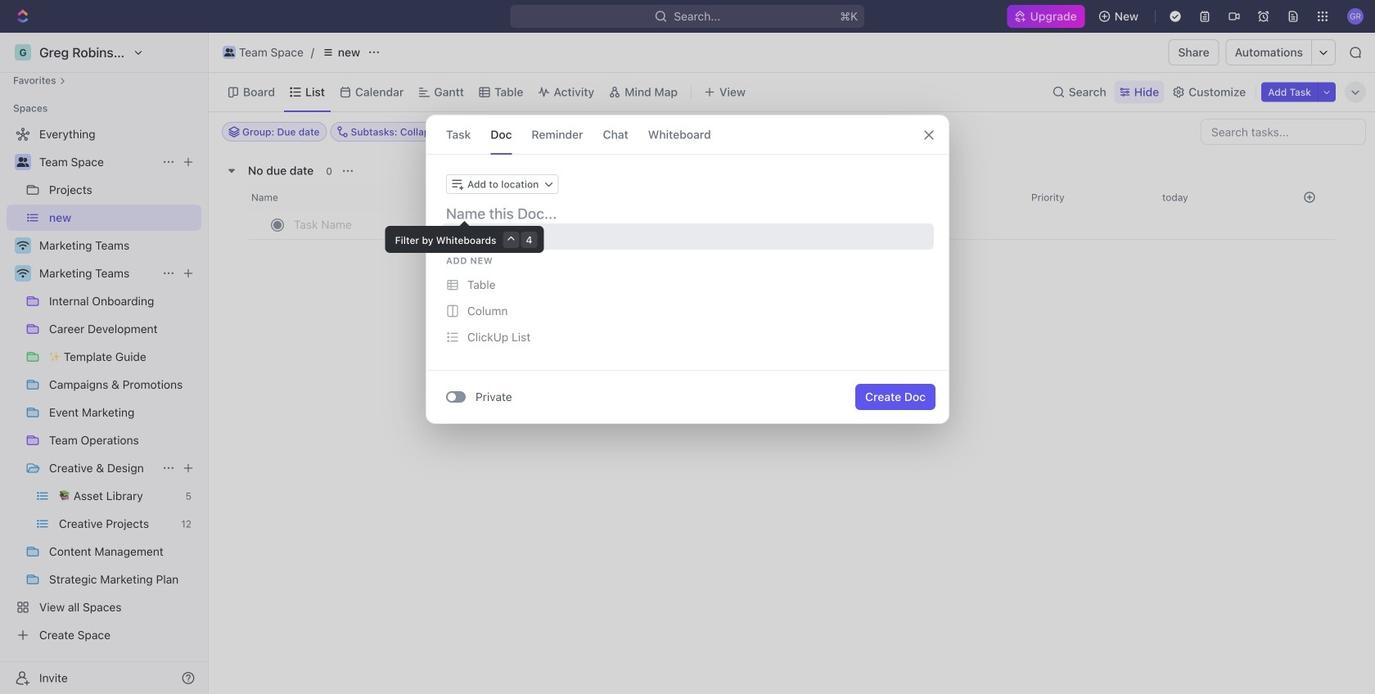 Task type: describe. For each thing, give the bounding box(es) containing it.
sidebar navigation
[[0, 33, 209, 694]]

Task Name text field
[[294, 211, 772, 237]]

wifi image
[[17, 268, 29, 278]]

Name this Doc... field
[[426, 204, 949, 223]]



Task type: vqa. For each thing, say whether or not it's contained in the screenshot.
the bottom Task
no



Task type: locate. For each thing, give the bounding box(es) containing it.
tree
[[7, 121, 201, 648]]

Search tasks... text field
[[1202, 120, 1365, 144]]

dialog
[[426, 115, 949, 424]]

tree inside sidebar navigation
[[7, 121, 201, 648]]

user group image
[[224, 48, 234, 56]]

user group image
[[17, 157, 29, 167]]



